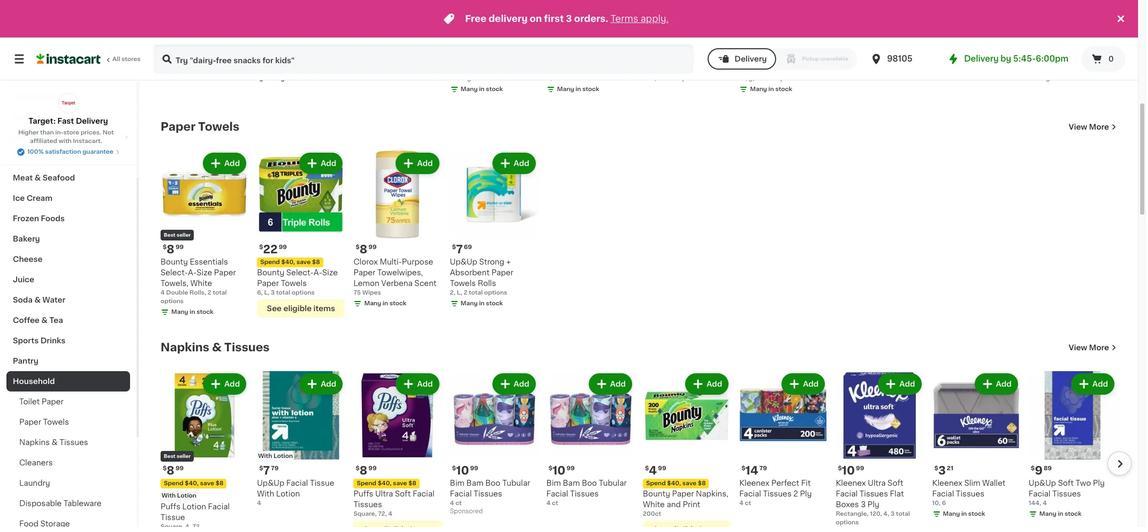 Task type: locate. For each thing, give the bounding box(es) containing it.
g,
[[170, 65, 176, 71], [264, 65, 270, 71], [749, 76, 755, 82]]

tissue,
[[596, 66, 623, 73], [762, 66, 789, 73]]

septic-
[[669, 55, 697, 62]]

$ 14 79
[[742, 465, 768, 476]]

kleenex down '$ 3 21' on the bottom of the page
[[933, 479, 963, 487]]

many in stock down the rolls,
[[171, 309, 214, 315]]

ultra inside cottonelle ultra comfort toilet paper, strong toilet tissue, mega rolls
[[588, 44, 606, 52]]

in for cottonelle ultra comfort toilet paper, strong toilet tissue, mega rolls
[[576, 86, 581, 92]]

stock down the rolls,
[[197, 309, 214, 315]]

add for up&up facial tissue with lotion
[[321, 381, 337, 388]]

bounty for 22
[[257, 269, 285, 277]]

1 l, from the left
[[264, 290, 270, 296]]

tissue inside up&up premium ultra strong bathroom tissue rolls 12 rolls
[[933, 66, 957, 73]]

2 view from the top
[[1070, 344, 1088, 352]]

add button for kleenex perfect fit facial tissues 2 ply
[[783, 375, 825, 394]]

$ 18 99 up up&up premium ultra strong bathroom tissue rolls 12 rolls at the right of page
[[935, 30, 961, 41]]

ply inside up&up soft two ply facial tissues 144, 4
[[1094, 479, 1106, 487]]

0 vertical spatial best seller
[[164, 233, 191, 238]]

cottonelle
[[547, 44, 587, 52], [740, 44, 780, 52]]

1 horizontal spatial boo
[[582, 479, 597, 487]]

in down charmin ultra gentle toilet paper 12 mega rolls 12 mega rolls
[[479, 86, 485, 92]]

affiliated
[[30, 138, 57, 144]]

paper, inside cottonelle ultra clean toilet paper, strong toilet tissue, mega rolls
[[762, 55, 786, 62]]

$ 3 21
[[935, 465, 954, 476]]

premium up delivery by 5:45-6:00pm link
[[962, 44, 996, 52]]

0 vertical spatial best
[[164, 233, 176, 238]]

tissue, for 17
[[762, 66, 789, 73]]

options inside the bounty essentials select-a-size paper towels, white 4 double rolls, 2 total options
[[161, 299, 184, 304]]

up&up inside up&up soft two ply facial tissues 144, 4
[[1030, 479, 1057, 487]]

tissue inside puffs lotion facial tissue
[[161, 514, 185, 521]]

1 horizontal spatial bathroom
[[1047, 55, 1084, 62]]

19 down 'free'
[[456, 30, 469, 41]]

fresh for fresh fruit
[[13, 113, 34, 121]]

1 vertical spatial view more link
[[1070, 343, 1118, 353]]

2 size from the left
[[323, 269, 338, 277]]

in down up&up strong + absorbent paper towels rolls 2, l, 2 total options
[[479, 301, 485, 307]]

69 up absorbent
[[464, 245, 472, 250]]

rolls
[[399, 44, 418, 52], [230, 55, 248, 62], [327, 55, 345, 62], [450, 66, 469, 73], [836, 66, 855, 73], [959, 66, 978, 73], [1030, 66, 1048, 73], [477, 76, 492, 82], [941, 76, 956, 82], [570, 76, 588, 84], [740, 76, 758, 84], [478, 280, 497, 287]]

up&up premium ultra strong bathroom tissue rolls 12 rolls
[[933, 44, 1016, 82]]

paper inside "charmin ultra soft toilet paper mega rolls 12, g, 2 total options"
[[183, 55, 205, 62]]

22
[[263, 244, 278, 255]]

0 horizontal spatial 69
[[464, 245, 472, 250]]

$ 19 99 for charmin ultra gentle toilet paper 12 mega rolls
[[452, 30, 479, 41]]

total inside bounty select-a-size paper towels 6, l, 3 total options
[[276, 290, 290, 296]]

many down charmin ultra gentle toilet paper 12 mega rolls 12 mega rolls
[[461, 86, 478, 92]]

1 horizontal spatial $ 18 99
[[1032, 30, 1058, 41]]

0 vertical spatial more
[[1090, 123, 1110, 131]]

item carousel region for napkins & tissues
[[146, 367, 1133, 527]]

terms apply. link
[[611, 14, 669, 23]]

1 horizontal spatial paper towels
[[161, 121, 240, 132]]

kleenex for 14
[[740, 479, 770, 487]]

save for bounty paper napkins, white and print
[[683, 480, 697, 486]]

bathroom left by
[[960, 55, 997, 62]]

1 $ 18 99 from the left
[[935, 30, 961, 41]]

in down charmin ultra strong toilet paper mega rolls 6, g, 3 total options
[[286, 76, 292, 82]]

$ 19 99 up everspring
[[839, 30, 865, 41]]

$ 19 99 up "charmin ultra soft toilet paper mega rolls 12, g, 2 total options" on the left of the page
[[163, 30, 189, 41]]

3
[[566, 14, 572, 23], [271, 65, 275, 71], [271, 290, 275, 296], [939, 465, 947, 476], [862, 501, 866, 508], [891, 511, 895, 517]]

ultra for puffs ultra soft facial tissues square, 72, 4
[[376, 490, 393, 497]]

size down essentials
[[197, 269, 212, 277]]

premium inside up&up premium ultra strong bathroom tissue rolls 12 rolls
[[962, 44, 996, 52]]

1 vertical spatial more
[[1090, 344, 1110, 352]]

fresh for fresh vegetables
[[13, 93, 34, 100]]

paper inside charmin ultra strong toilet paper mega rolls 6, g, 3 total options
[[280, 55, 302, 62]]

towels,
[[161, 280, 189, 287]]

bounty
[[161, 258, 188, 266], [257, 269, 285, 277], [643, 490, 671, 497]]

2 19 from the left
[[456, 30, 469, 41]]

tissue, down the terms at the top of page
[[596, 66, 623, 73]]

0 vertical spatial ply
[[1094, 479, 1106, 487]]

g, inside "charmin ultra soft toilet paper mega rolls 12, g, 2 total options"
[[170, 65, 176, 71]]

strong inside charmin ultra strong toilet paper mega rolls 6, g, 3 total options
[[311, 44, 336, 52]]

snacks
[[13, 154, 41, 161]]

0 horizontal spatial a-
[[188, 269, 197, 277]]

soft for spend $40, save $8
[[395, 490, 411, 497]]

2 a- from the left
[[314, 269, 323, 277]]

strong down clean
[[788, 55, 813, 62]]

$ inside the $ 4 99
[[646, 465, 649, 471]]

add button for bim bam boo tubular facial tissues
[[590, 375, 632, 394]]

12 down search field on the top of page
[[450, 76, 457, 82]]

1 horizontal spatial puffs
[[354, 490, 374, 497]]

2 inside up&up strong + absorbent paper towels rolls 2, l, 2 total options
[[464, 290, 468, 296]]

1 horizontal spatial premium
[[1059, 44, 1092, 52]]

1 $ 19 99 from the left
[[163, 30, 189, 41]]

many down kleenex slim wallet facial tissues 10, 6
[[944, 511, 961, 517]]

all stores link
[[36, 44, 141, 74]]

stock down 12, g, 2 total options
[[776, 86, 793, 92]]

all
[[113, 56, 120, 62]]

stock down cottonelle ultra comfort toilet paper, strong toilet tissue, mega rolls
[[583, 86, 600, 92]]

2 79 from the left
[[760, 465, 768, 471]]

spend $40, save $8 for puffs lotion facial tissue
[[164, 480, 224, 486]]

$8 up puffs ultra soft facial tissues square, 72, 4
[[409, 480, 417, 486]]

ultra for cottonelle ultra clean toilet paper, strong toilet tissue, mega rolls
[[782, 44, 799, 52]]

12 down 98105 "popup button"
[[933, 76, 939, 82]]

seller for spend $40, save $8
[[177, 454, 191, 458]]

2 charmin from the left
[[257, 44, 289, 52]]

ply inside kleenex perfect fit facial tissues 2 ply 4 ct
[[801, 490, 812, 497]]

spend $40, save $8 up puffs lotion facial tissue at bottom left
[[164, 480, 224, 486]]

$ 7 69 up absorbent
[[452, 244, 472, 255]]

delivery for delivery
[[735, 55, 767, 63]]

79 right "14"
[[760, 465, 768, 471]]

2 fresh from the top
[[13, 113, 34, 121]]

0 horizontal spatial 100%
[[27, 149, 44, 155]]

2 vertical spatial 6,
[[257, 290, 263, 296]]

& for snacks & candy link
[[43, 154, 49, 161]]

2 paper, from the left
[[603, 55, 626, 62]]

toilet inside smartly big rolls septic safe toilet paper 4 ct
[[399, 55, 419, 62]]

in down up&up soft two ply facial tissues 144, 4
[[1059, 511, 1064, 517]]

ice cream
[[13, 194, 52, 202]]

ultra inside cottonelle ultra clean toilet paper, strong toilet tissue, mega rolls
[[782, 44, 799, 52]]

2 best from the top
[[164, 454, 176, 458]]

white up 200ct
[[643, 501, 665, 508]]

1 best from the top
[[164, 233, 176, 238]]

many in stock down charmin ultra gentle toilet paper 12 mega rolls 12 mega rolls
[[461, 86, 503, 92]]

stock down up&up strong + absorbent paper towels rolls 2, l, 2 total options
[[486, 301, 503, 307]]

white inside bounty paper napkins, white and print 200ct
[[643, 501, 665, 508]]

1 horizontal spatial $ 7 69
[[646, 30, 665, 41]]

spend $40, save $8 up and
[[647, 480, 706, 486]]

0 horizontal spatial $ 18 99
[[935, 30, 961, 41]]

napkins
[[161, 342, 209, 353], [19, 439, 50, 446]]

paper towels
[[161, 121, 240, 132], [19, 418, 69, 426]]

product group containing 3
[[933, 371, 1021, 521]]

98105
[[888, 55, 913, 63]]

1 horizontal spatial kleenex
[[836, 479, 867, 487]]

1 horizontal spatial ply
[[868, 501, 880, 508]]

add button for kleenex ultra soft facial tissues flat boxes 3 ply
[[880, 375, 921, 394]]

7 up scott
[[649, 30, 656, 41]]

rolls inside everspring 100% recycled toilet paper rolls 24ct
[[836, 66, 855, 73]]

save up bounty paper napkins, white and print 200ct
[[683, 480, 697, 486]]

8 up 'square,'
[[360, 465, 368, 476]]

facial
[[287, 479, 308, 487], [413, 490, 435, 497], [450, 490, 472, 497], [547, 490, 569, 497], [740, 490, 762, 497], [836, 490, 858, 497], [933, 490, 955, 497], [1030, 490, 1051, 497], [208, 503, 230, 510]]

17
[[746, 30, 758, 41]]

best seller
[[164, 233, 191, 238], [164, 454, 191, 458]]

1 horizontal spatial 7
[[456, 244, 463, 255]]

3 $ 19 99 from the left
[[839, 30, 865, 41]]

l, up see
[[264, 290, 270, 296]]

add button for puffs lotion facial tissue
[[204, 375, 245, 394]]

kleenex down $ 14 79 at the bottom of the page
[[740, 479, 770, 487]]

recycled
[[836, 55, 872, 62]]

3 kleenex from the left
[[933, 479, 963, 487]]

many in stock down up&up strong + absorbent paper towels rolls 2, l, 2 total options
[[461, 301, 503, 307]]

clean
[[801, 44, 823, 52]]

0 horizontal spatial $ 7 69
[[452, 244, 472, 255]]

1 horizontal spatial 79
[[760, 465, 768, 471]]

4 inside scott 1000 toilet paper, septic-safe, toilet tissue 4 ct, 2 total options
[[643, 76, 647, 82]]

0 horizontal spatial tissue,
[[596, 66, 623, 73]]

stock down charmin ultra gentle toilet paper 12 mega rolls 12 mega rolls
[[486, 86, 503, 92]]

item carousel region for paper towels
[[146, 146, 1118, 324]]

puffs inside puffs ultra soft facial tissues square, 72, 4
[[354, 490, 374, 497]]

0 horizontal spatial napkins
[[19, 439, 50, 446]]

rolls inside up&up strong + absorbent paper towels rolls 2, l, 2 total options
[[478, 280, 497, 287]]

0 vertical spatial $ 7 69
[[646, 30, 665, 41]]

many in stock for charmin ultra gentle toilet paper 12 mega rolls
[[461, 86, 503, 92]]

sponsored badge image
[[450, 508, 483, 515]]

delivery down 17
[[735, 55, 767, 63]]

ultra inside charmin ultra gentle toilet paper 12 mega rolls 12 mega rolls
[[484, 44, 502, 52]]

0 horizontal spatial charmin
[[161, 44, 193, 52]]

strong up 6, 6 ct
[[547, 66, 572, 73]]

$40, up and
[[668, 480, 681, 486]]

0 horizontal spatial size
[[197, 269, 212, 277]]

7 up up&up facial tissue with lotion 4
[[263, 465, 270, 476]]

facial inside puffs ultra soft facial tissues square, 72, 4
[[413, 490, 435, 497]]

8 up towels,
[[167, 244, 175, 255]]

options inside scott 1000 toilet paper, septic-safe, toilet tissue 4 ct, 2 total options
[[679, 76, 702, 82]]

size inside the bounty essentials select-a-size paper towels, white 4 double rolls, 2 total options
[[197, 269, 212, 277]]

add button for up&up strong + absorbent paper towels rolls
[[494, 154, 535, 173]]

double
[[166, 290, 188, 296]]

charmin for 10
[[257, 44, 289, 52]]

2 select- from the left
[[286, 269, 314, 277]]

ultra
[[194, 44, 212, 52], [291, 44, 309, 52], [484, 44, 502, 52], [588, 44, 606, 52], [782, 44, 799, 52], [998, 44, 1016, 52], [1094, 44, 1112, 52], [869, 479, 886, 487], [376, 490, 393, 497]]

prices.
[[81, 130, 101, 136]]

ultra inside "charmin ultra soft toilet paper mega rolls 12, g, 2 total options"
[[194, 44, 212, 52]]

many in stock for clorox multi-purpose paper towelwipes, lemon verbena scent
[[364, 301, 407, 307]]

stock down kleenex slim wallet facial tissues 10, 6
[[969, 511, 986, 517]]

1 charmin from the left
[[161, 44, 193, 52]]

+
[[507, 258, 511, 266]]

kleenex ultra soft facial tissues flat boxes 3 ply rectangle, 120, 4, 3 total options
[[836, 479, 911, 525]]

0 horizontal spatial tubular
[[503, 479, 531, 487]]

l, right 2,
[[457, 290, 463, 296]]

1 horizontal spatial bim bam boo tubular facial tissues 4 ct
[[547, 479, 627, 506]]

tubular
[[503, 479, 531, 487], [599, 479, 627, 487]]

2 horizontal spatial kleenex
[[933, 479, 963, 487]]

1 horizontal spatial napkins & tissues link
[[161, 341, 270, 354]]

cottonelle inside cottonelle ultra clean toilet paper, strong toilet tissue, mega rolls
[[740, 44, 780, 52]]

ct,
[[649, 76, 657, 82]]

item carousel region
[[161, 0, 1133, 104], [146, 146, 1118, 324], [146, 367, 1133, 527]]

l, inside up&up strong + absorbent paper towels rolls 2, l, 2 total options
[[457, 290, 463, 296]]

strong right the 98105
[[933, 55, 958, 62]]

0 horizontal spatial bim bam boo tubular facial tissues 4 ct
[[450, 479, 531, 506]]

2 tissue, from the left
[[762, 66, 789, 73]]

$ 18 99 for up&up premium ultra strong bathroom tissue rolls
[[935, 30, 961, 41]]

options inside kleenex ultra soft facial tissues flat boxes 3 ply rectangle, 120, 4, 3 total options
[[836, 519, 860, 525]]

2 inside scott 1000 toilet paper, septic-safe, toilet tissue 4 ct, 2 total options
[[658, 76, 662, 82]]

up&up strong + absorbent paper towels rolls 2, l, 2 total options
[[450, 258, 514, 296]]

disposable tableware link
[[6, 493, 130, 514]]

tissues inside puffs ultra soft facial tissues square, 72, 4
[[354, 501, 382, 508]]

$40,
[[282, 260, 295, 265], [185, 480, 199, 486], [668, 480, 681, 486], [378, 480, 392, 486]]

0 horizontal spatial $ 19 99
[[163, 30, 189, 41]]

many down "wipes"
[[364, 301, 381, 307]]

$8 for puffs ultra soft facial tissues
[[409, 480, 417, 486]]

$8 up napkins,
[[698, 480, 706, 486]]

laundry link
[[6, 473, 130, 493]]

2 bathroom from the left
[[1047, 55, 1084, 62]]

2 horizontal spatial 19
[[843, 30, 855, 41]]

2 inside kleenex perfect fit facial tissues 2 ply 4 ct
[[794, 490, 799, 497]]

0 vertical spatial 100%
[[878, 44, 899, 52]]

$ 7 69 up scott
[[646, 30, 665, 41]]

1 vertical spatial 69
[[464, 245, 472, 250]]

0 horizontal spatial select-
[[161, 269, 188, 277]]

view
[[1070, 123, 1088, 131], [1070, 344, 1088, 352]]

79 up up&up facial tissue with lotion 4
[[271, 465, 279, 471]]

bathroom up roll
[[1047, 55, 1084, 62]]

view more link
[[1070, 122, 1118, 132], [1070, 343, 1118, 353]]

0 horizontal spatial delivery
[[76, 117, 108, 125]]

bam
[[467, 479, 484, 487], [563, 479, 580, 487]]

many for cottonelle ultra clean toilet paper, strong toilet tissue, mega rolls
[[751, 86, 768, 92]]

& for dairy & eggs link
[[36, 133, 42, 141]]

paper inside "link"
[[42, 398, 64, 406]]

more for 10
[[1090, 344, 1110, 352]]

69 down apply.
[[657, 30, 665, 36]]

& inside meat & seafood link
[[35, 174, 41, 182]]

tissues
[[224, 342, 270, 353], [60, 439, 88, 446], [474, 490, 503, 497], [571, 490, 599, 497], [764, 490, 792, 497], [860, 490, 889, 497], [957, 490, 985, 497], [1053, 490, 1082, 497], [354, 501, 382, 508]]

None search field
[[153, 44, 694, 74]]

ply down the 'fit'
[[801, 490, 812, 497]]

12
[[497, 55, 504, 62], [450, 76, 457, 82], [933, 76, 939, 82], [1030, 76, 1036, 82]]

product group
[[161, 151, 249, 319], [257, 151, 345, 318], [354, 151, 442, 310], [450, 151, 538, 310], [161, 371, 249, 527], [257, 371, 345, 508], [354, 371, 442, 527], [450, 371, 538, 517], [547, 371, 635, 508], [643, 371, 731, 527], [740, 371, 828, 508], [836, 371, 924, 527], [933, 371, 1021, 521], [1030, 371, 1118, 521]]

target: fast delivery logo image
[[58, 93, 78, 114]]

paper inside charmin ultra gentle toilet paper 12 mega rolls 12 mega rolls
[[473, 55, 495, 62]]

1 view more from the top
[[1070, 123, 1110, 131]]

in
[[286, 76, 292, 82], [479, 86, 485, 92], [576, 86, 581, 92], [769, 86, 775, 92], [383, 301, 388, 307], [479, 301, 485, 307], [190, 309, 195, 315], [962, 511, 968, 517], [1059, 511, 1064, 517]]

0 horizontal spatial white
[[190, 280, 212, 287]]

1 19 from the left
[[167, 30, 180, 41]]

$ 8 99 up puffs lotion facial tissue at bottom left
[[163, 465, 184, 476]]

12 inside up&up premium ultra strong bathroom tissue rolls 12 rolls
[[933, 76, 939, 82]]

$ 18 99
[[935, 30, 961, 41], [1032, 30, 1058, 41]]

$ 10 99
[[259, 30, 286, 41], [452, 465, 479, 476], [549, 465, 575, 476], [839, 465, 865, 476]]

paper, inside cottonelle ultra comfort toilet paper, strong toilet tissue, mega rolls
[[603, 55, 626, 62]]

best
[[164, 233, 176, 238], [164, 454, 176, 458]]

19 for charmin ultra soft toilet paper mega rolls
[[167, 30, 180, 41]]

$ 7 69 for scott 1000 toilet paper, septic-safe, toilet tissue
[[646, 30, 665, 41]]

& inside snacks & candy link
[[43, 154, 49, 161]]

0 horizontal spatial ply
[[801, 490, 812, 497]]

up&up inside up&up strong + absorbent paper towels rolls 2, l, 2 total options
[[450, 258, 478, 266]]

add button for up&up soft two ply facial tissues
[[1073, 375, 1114, 394]]

2 more from the top
[[1090, 344, 1110, 352]]

puffs inside puffs lotion facial tissue
[[161, 503, 181, 510]]

$40, for bounty paper napkins, white and print
[[668, 480, 681, 486]]

1 cottonelle from the left
[[547, 44, 587, 52]]

7
[[649, 30, 656, 41], [456, 244, 463, 255], [263, 465, 270, 476]]

1 vertical spatial 12,
[[740, 76, 748, 82]]

add for up&up strong + absorbent paper towels rolls
[[514, 160, 530, 167]]

1 vertical spatial seller
[[177, 454, 191, 458]]

1 fresh from the top
[[13, 93, 34, 100]]

$ 7 79
[[259, 465, 279, 476]]

4 inside up&up facial tissue with lotion 4
[[257, 500, 261, 506]]

7 for scott 1000 toilet paper, septic-safe, toilet tissue
[[649, 30, 656, 41]]

1 vertical spatial item carousel region
[[146, 146, 1118, 324]]

toilet inside "charmin ultra soft toilet paper mega rolls 12, g, 2 total options"
[[161, 55, 181, 62]]

1 horizontal spatial with lotion
[[258, 453, 293, 459]]

0 vertical spatial view
[[1070, 123, 1088, 131]]

1 horizontal spatial 19
[[456, 30, 469, 41]]

paper, up 12, g, 2 total options
[[762, 55, 786, 62]]

1 tissue, from the left
[[596, 66, 623, 73]]

g, inside charmin ultra strong toilet paper mega rolls 6, g, 3 total options
[[264, 65, 270, 71]]

options inside "charmin ultra soft toilet paper mega rolls 12, g, 2 total options"
[[198, 65, 221, 71]]

1 horizontal spatial tissue,
[[762, 66, 789, 73]]

1 bathroom from the left
[[960, 55, 997, 62]]

ct inside smartly big rolls septic safe toilet paper 4 ct
[[359, 76, 366, 82]]

in down kleenex slim wallet facial tissues 10, 6
[[962, 511, 968, 517]]

0 vertical spatial view more
[[1070, 123, 1110, 131]]

2 18 from the left
[[1036, 30, 1048, 41]]

1 horizontal spatial select-
[[286, 269, 314, 277]]

18 up 6:00pm
[[1036, 30, 1048, 41]]

1 seller from the top
[[177, 233, 191, 238]]

paper inside the bounty essentials select-a-size paper towels, white 4 double rolls, 2 total options
[[214, 269, 236, 277]]

multi-
[[380, 258, 402, 266]]

bounty inside bounty select-a-size paper towels 6, l, 3 total options
[[257, 269, 285, 277]]

1 horizontal spatial $ 19 99
[[452, 30, 479, 41]]

product group containing 14
[[740, 371, 828, 508]]

200ct
[[643, 511, 662, 517]]

1 horizontal spatial 6
[[943, 500, 947, 506]]

rolls inside cottonelle ultra comfort toilet paper, strong toilet tissue, mega rolls
[[570, 76, 588, 84]]

0 horizontal spatial bim
[[450, 479, 465, 487]]

toilet paper
[[19, 398, 64, 406]]

save up bounty select-a-size paper towels 6, l, 3 total options
[[297, 260, 311, 265]]

spend up puffs lotion facial tissue at bottom left
[[164, 480, 184, 486]]

2 horizontal spatial $ 19 99
[[839, 30, 865, 41]]

0 horizontal spatial 7
[[263, 465, 270, 476]]

2 cottonelle from the left
[[740, 44, 780, 52]]

bounty select-a-size paper towels 6, l, 3 total options
[[257, 269, 338, 296]]

up&up inside up&up facial tissue with lotion 4
[[257, 479, 285, 487]]

rolls inside "charmin ultra soft toilet paper mega rolls 12, g, 2 total options"
[[230, 55, 248, 62]]

bounty up and
[[643, 490, 671, 497]]

$40, for puffs ultra soft facial tissues
[[378, 480, 392, 486]]

scent
[[415, 280, 437, 287]]

tissue, inside cottonelle ultra clean toilet paper, strong toilet tissue, mega rolls
[[762, 66, 789, 73]]

lemon
[[354, 280, 380, 287]]

many down 12, g, 2 total options
[[751, 86, 768, 92]]

add for puffs lotion facial tissue
[[224, 381, 240, 388]]

0 horizontal spatial bam
[[467, 479, 484, 487]]

instacart logo image
[[36, 53, 101, 65]]

stock down up&up soft two ply facial tissues 144, 4
[[1066, 511, 1083, 517]]

spend $40, save $8 up puffs ultra soft facial tissues square, 72, 4
[[357, 480, 417, 486]]

1 size from the left
[[197, 269, 212, 277]]

many in stock down 6, 6 ct
[[558, 86, 600, 92]]

bakery link
[[6, 229, 130, 249]]

save up puffs lotion facial tissue at bottom left
[[200, 480, 214, 486]]

$ inside $ 14 79
[[742, 465, 746, 471]]

0 vertical spatial 6
[[554, 76, 558, 82]]

kleenex up boxes
[[836, 479, 867, 487]]

0 horizontal spatial napkins & tissues
[[19, 439, 88, 446]]

2 view more link from the top
[[1070, 343, 1118, 353]]

select- down $ 22 99
[[286, 269, 314, 277]]

1 18 from the left
[[939, 30, 952, 41]]

with lotion up $ 7 79
[[258, 453, 293, 459]]

1 horizontal spatial size
[[323, 269, 338, 277]]

add for kleenex ultra soft facial tissues flat boxes 3 ply
[[900, 381, 916, 388]]

$40, for puffs lotion facial tissue
[[185, 480, 199, 486]]

1 more from the top
[[1090, 123, 1110, 131]]

1 view more link from the top
[[1070, 122, 1118, 132]]

1 79 from the left
[[271, 465, 279, 471]]

options inside up&up strong + absorbent paper towels rolls 2, l, 2 total options
[[485, 290, 508, 296]]

12 down gentle
[[497, 55, 504, 62]]

stock for up&up strong + absorbent paper towels rolls
[[486, 301, 503, 307]]

1 horizontal spatial 100%
[[878, 44, 899, 52]]

many down double
[[171, 309, 188, 315]]

tissue
[[1086, 55, 1111, 62], [666, 66, 690, 73], [933, 66, 957, 73], [310, 479, 335, 487], [161, 514, 185, 521]]

with up puffs lotion facial tissue at bottom left
[[162, 493, 176, 499]]

save up puffs ultra soft facial tissues square, 72, 4
[[393, 480, 407, 486]]

0 horizontal spatial paper,
[[603, 55, 626, 62]]

& for bottommost napkins & tissues link
[[52, 439, 58, 446]]

2 vertical spatial 7
[[263, 465, 270, 476]]

1 horizontal spatial charmin
[[257, 44, 289, 52]]

toilet inside everspring 100% recycled toilet paper rolls 24ct
[[874, 55, 895, 62]]

facial inside up&up facial tissue with lotion 4
[[287, 479, 308, 487]]

1 premium from the left
[[962, 44, 996, 52]]

0 horizontal spatial g,
[[170, 65, 176, 71]]

1 vertical spatial fresh
[[13, 113, 34, 121]]

tissue, inside cottonelle ultra comfort toilet paper, strong toilet tissue, mega rolls
[[596, 66, 623, 73]]

strong
[[311, 44, 336, 52], [788, 55, 813, 62], [933, 55, 958, 62], [547, 66, 572, 73], [480, 258, 505, 266]]

1 horizontal spatial bam
[[563, 479, 580, 487]]

dairy
[[13, 133, 34, 141]]

2 horizontal spatial delivery
[[965, 55, 999, 63]]

paper inside up&up strong + absorbent paper towels rolls 2, l, 2 total options
[[492, 269, 514, 277]]

bathroom
[[960, 55, 997, 62], [1047, 55, 1084, 62]]

$ 8 99 up towels,
[[163, 244, 184, 255]]

1 vertical spatial ply
[[801, 490, 812, 497]]

3 19 from the left
[[843, 30, 855, 41]]

2 kleenex from the left
[[836, 479, 867, 487]]

0 vertical spatial 69
[[657, 30, 665, 36]]

2 vertical spatial ply
[[868, 501, 880, 508]]

soda & water
[[13, 296, 65, 304]]

many in stock down charmin ultra strong toilet paper mega rolls 6, g, 3 total options
[[268, 76, 310, 82]]

many in stock down 12, g, 2 total options
[[751, 86, 793, 92]]

spend $40, save $8
[[260, 260, 320, 265], [164, 480, 224, 486], [647, 480, 706, 486], [357, 480, 417, 486]]

0 horizontal spatial 79
[[271, 465, 279, 471]]

1 a- from the left
[[188, 269, 197, 277]]

tissue, up 12, g, 2 total options
[[762, 66, 789, 73]]

g, for soft
[[170, 65, 176, 71]]

1 horizontal spatial delivery
[[735, 55, 767, 63]]

6,
[[257, 65, 263, 71], [547, 76, 553, 82], [257, 290, 263, 296]]

2 horizontal spatial 7
[[649, 30, 656, 41]]

2 view more from the top
[[1070, 344, 1110, 352]]

spend up 'square,'
[[357, 480, 377, 486]]

stock for bounty essentials select-a-size paper towels, white
[[197, 309, 214, 315]]

2 inside "charmin ultra soft toilet paper mega rolls 12, g, 2 total options"
[[177, 65, 181, 71]]

1 horizontal spatial paper,
[[643, 55, 667, 62]]

79 inside $ 7 79
[[271, 465, 279, 471]]

100% up the 98105
[[878, 44, 899, 52]]

$
[[163, 30, 167, 36], [646, 30, 649, 36], [259, 30, 263, 36], [356, 30, 360, 36], [452, 30, 456, 36], [549, 30, 553, 36], [742, 30, 746, 36], [839, 30, 843, 36], [935, 30, 939, 36], [1032, 30, 1036, 36], [163, 244, 167, 250], [259, 245, 263, 250], [356, 245, 360, 250], [452, 245, 456, 250], [163, 465, 167, 471], [646, 465, 649, 471], [259, 465, 263, 471], [356, 465, 360, 471], [452, 465, 456, 471], [549, 465, 553, 471], [742, 465, 746, 471], [839, 465, 843, 471], [935, 465, 939, 471], [1032, 465, 1036, 471]]

2 l, from the left
[[457, 290, 463, 296]]

3 paper, from the left
[[762, 55, 786, 62]]

soft for 10
[[888, 479, 904, 487]]

1 vertical spatial white
[[643, 501, 665, 508]]

cottonelle for 8
[[547, 44, 587, 52]]

2 horizontal spatial paper,
[[762, 55, 786, 62]]

with inside up&up facial tissue with lotion 4
[[257, 490, 274, 497]]

view for 7
[[1070, 123, 1088, 131]]

6 inside kleenex slim wallet facial tissues 10, 6
[[943, 500, 947, 506]]

paper
[[183, 55, 205, 62], [280, 55, 302, 62], [473, 55, 495, 62], [897, 55, 919, 62], [354, 66, 376, 73], [161, 121, 196, 132], [214, 269, 236, 277], [354, 269, 376, 277], [492, 269, 514, 277], [257, 280, 279, 287], [42, 398, 64, 406], [19, 418, 41, 426], [673, 490, 695, 497]]

size up items
[[323, 269, 338, 277]]

with lotion up puffs lotion facial tissue at bottom left
[[162, 493, 197, 499]]

stock for charmin ultra strong toilet paper mega rolls
[[293, 76, 310, 82]]

ply right two
[[1094, 479, 1106, 487]]

2
[[177, 65, 181, 71], [658, 76, 662, 82], [756, 76, 760, 82], [208, 290, 211, 296], [464, 290, 468, 296], [794, 490, 799, 497]]

3 charmin from the left
[[450, 44, 482, 52]]

see
[[267, 305, 282, 313]]

product group containing 22
[[257, 151, 345, 318]]

0 horizontal spatial bathroom
[[960, 55, 997, 62]]

paper, down the terms at the top of page
[[603, 55, 626, 62]]

1 vertical spatial view more
[[1070, 344, 1110, 352]]

1 horizontal spatial 69
[[657, 30, 665, 36]]

spend $40, save $8 down $ 22 99
[[260, 260, 320, 265]]

in for bounty essentials select-a-size paper towels, white
[[190, 309, 195, 315]]

1 vertical spatial 100%
[[27, 149, 44, 155]]

napkins,
[[696, 490, 729, 497]]

12 down 5:45-
[[1030, 76, 1036, 82]]

best for spend $40, save $8
[[164, 454, 176, 458]]

1 horizontal spatial 18
[[1036, 30, 1048, 41]]

8 down first
[[553, 30, 561, 41]]

bounty inside bounty paper napkins, white and print 200ct
[[643, 490, 671, 497]]

toilet paper link
[[6, 392, 130, 412]]

delivery up prices.
[[76, 117, 108, 125]]

in down the rolls,
[[190, 309, 195, 315]]

ply up 120,
[[868, 501, 880, 508]]

options inside charmin ultra strong toilet paper mega rolls 6, g, 3 total options
[[292, 65, 315, 71]]

2 horizontal spatial ply
[[1094, 479, 1106, 487]]

many down up&up strong + absorbent paper towels rolls 2, l, 2 total options
[[461, 301, 478, 307]]

100% inside everspring 100% recycled toilet paper rolls 24ct
[[878, 44, 899, 52]]

0 horizontal spatial bounty
[[161, 258, 188, 266]]

0 vertical spatial white
[[190, 280, 212, 287]]

kleenex inside kleenex ultra soft facial tissues flat boxes 3 ply rectangle, 120, 4, 3 total options
[[836, 479, 867, 487]]

absorbent
[[450, 269, 490, 277]]

view for 10
[[1070, 344, 1088, 352]]

premium inside up&up premium ultra soft bathroom tissue rolls 12 mega roll
[[1059, 44, 1092, 52]]

2 seller from the top
[[177, 454, 191, 458]]

79 for 14
[[760, 465, 768, 471]]

2 best seller from the top
[[164, 454, 191, 458]]

delivery button
[[708, 48, 777, 70]]

1 vertical spatial bounty
[[257, 269, 285, 277]]

bounty essentials select-a-size paper towels, white 4 double rolls, 2 total options
[[161, 258, 236, 304]]

soda
[[13, 296, 33, 304]]

1 paper, from the left
[[643, 55, 667, 62]]

ultra for charmin ultra strong toilet paper mega rolls 6, g, 3 total options
[[291, 44, 309, 52]]

1 best seller from the top
[[164, 233, 191, 238]]

premium up 6:00pm
[[1059, 44, 1092, 52]]

add for kleenex slim wallet facial tissues
[[997, 381, 1012, 388]]

0 horizontal spatial paper towels
[[19, 418, 69, 426]]

stock for kleenex slim wallet facial tissues
[[969, 511, 986, 517]]

a- up items
[[314, 269, 323, 277]]

6 right 10,
[[943, 500, 947, 506]]

1 select- from the left
[[161, 269, 188, 277]]

0 horizontal spatial paper towels link
[[6, 412, 130, 432]]

in for kleenex slim wallet facial tissues
[[962, 511, 968, 517]]

in for charmin ultra gentle toilet paper 12 mega rolls
[[479, 86, 485, 92]]

spend for bounty select-a-size paper towels
[[260, 260, 280, 265]]

2 $ 18 99 from the left
[[1032, 30, 1058, 41]]

1 vertical spatial puffs
[[161, 503, 181, 510]]

not
[[103, 130, 114, 136]]

3 inside bounty select-a-size paper towels 6, l, 3 total options
[[271, 290, 275, 296]]

strong inside up&up strong + absorbent paper towels rolls 2, l, 2 total options
[[480, 258, 505, 266]]

view more for 10
[[1070, 344, 1110, 352]]

many in stock for up&up strong + absorbent paper towels rolls
[[461, 301, 503, 307]]

1 kleenex from the left
[[740, 479, 770, 487]]

1 vertical spatial napkins & tissues link
[[6, 432, 130, 453]]

& inside dairy & eggs link
[[36, 133, 42, 141]]

print
[[683, 501, 701, 508]]

2 vertical spatial bounty
[[643, 490, 671, 497]]

smartly big rolls septic safe toilet paper 4 ct
[[354, 44, 419, 82]]

8 up clorox
[[360, 244, 368, 255]]

2 $ 19 99 from the left
[[452, 30, 479, 41]]

with up $ 7 79
[[258, 453, 272, 459]]

$40, up puffs ultra soft facial tissues square, 72, 4
[[378, 480, 392, 486]]

fresh up the fresh fruit
[[13, 93, 34, 100]]

paper, down scott
[[643, 55, 667, 62]]

1 view from the top
[[1070, 123, 1088, 131]]

many for charmin ultra gentle toilet paper 12 mega rolls
[[461, 86, 478, 92]]

1 vertical spatial with lotion
[[162, 493, 197, 499]]

1 vertical spatial napkins
[[19, 439, 50, 446]]

two
[[1077, 479, 1092, 487]]

$40, down $ 22 99
[[282, 260, 295, 265]]

2 premium from the left
[[1059, 44, 1092, 52]]

0 horizontal spatial kleenex
[[740, 479, 770, 487]]

spend down 22
[[260, 260, 280, 265]]

bathroom inside up&up premium ultra strong bathroom tissue rolls 12 rolls
[[960, 55, 997, 62]]

in for cottonelle ultra clean toilet paper, strong toilet tissue, mega rolls
[[769, 86, 775, 92]]

add for bim bam boo tubular facial tissues
[[611, 381, 626, 388]]

vegetables
[[36, 93, 80, 100]]

79 for 7
[[271, 465, 279, 471]]

many for up&up strong + absorbent paper towels rolls
[[461, 301, 478, 307]]

$8 for bounty paper napkins, white and print
[[698, 480, 706, 486]]

100% down affiliated
[[27, 149, 44, 155]]



Task type: vqa. For each thing, say whether or not it's contained in the screenshot.
third Paper, from right
yes



Task type: describe. For each thing, give the bounding box(es) containing it.
bakery
[[13, 235, 40, 243]]

rolls inside smartly big rolls septic safe toilet paper 4 ct
[[399, 44, 418, 52]]

coffee & tea link
[[6, 310, 130, 331]]

verbena
[[382, 280, 413, 287]]

options inside bounty select-a-size paper towels 6, l, 3 total options
[[292, 290, 315, 296]]

Search field
[[154, 45, 693, 73]]

tissues inside kleenex perfect fit facial tissues 2 ply 4 ct
[[764, 490, 792, 497]]

seller for 8
[[177, 233, 191, 238]]

1 bam from the left
[[467, 479, 484, 487]]

disposable
[[19, 500, 62, 507]]

and
[[667, 501, 681, 508]]

0 horizontal spatial with lotion
[[162, 493, 197, 499]]

see eligible items button
[[257, 300, 345, 318]]

sports drinks link
[[6, 331, 130, 351]]

total inside charmin ultra strong toilet paper mega rolls 6, g, 3 total options
[[277, 65, 291, 71]]

$ 19 99 for everspring 100% recycled toilet paper rolls
[[839, 30, 865, 41]]

in for up&up soft two ply facial tissues
[[1059, 511, 1064, 517]]

2 tubular from the left
[[599, 479, 627, 487]]

tissues inside up&up soft two ply facial tissues 144, 4
[[1053, 490, 1082, 497]]

add button for up&up facial tissue with lotion
[[301, 375, 342, 394]]

69 for up&up strong + absorbent paper towels rolls
[[464, 245, 472, 250]]

bounty for 4
[[643, 490, 671, 497]]

69 for scott 1000 toilet paper, septic-safe, toilet tissue
[[657, 30, 665, 36]]

6:00pm
[[1037, 55, 1069, 63]]

$ 7 69 for up&up strong + absorbent paper towels rolls
[[452, 244, 472, 255]]

8 for 4 double rolls, 2 total options
[[167, 244, 175, 255]]

0 vertical spatial paper towels
[[161, 121, 240, 132]]

paper inside smartly big rolls septic safe toilet paper 4 ct
[[354, 66, 376, 73]]

99 inside the $ 4 99
[[659, 465, 667, 471]]

a- inside the bounty essentials select-a-size paper towels, white 4 double rolls, 2 total options
[[188, 269, 197, 277]]

eligible
[[284, 305, 312, 313]]

add button for bounty essentials select-a-size paper towels, white
[[204, 154, 245, 173]]

best seller for spend $40, save $8
[[164, 454, 191, 458]]

cottonelle for 17
[[740, 44, 780, 52]]

6, inside charmin ultra strong toilet paper mega rolls 6, g, 3 total options
[[257, 65, 263, 71]]

mega inside charmin ultra strong toilet paper mega rolls 6, g, 3 total options
[[303, 55, 325, 62]]

toilet inside charmin ultra strong toilet paper mega rolls 6, g, 3 total options
[[257, 55, 278, 62]]

1 tubular from the left
[[503, 479, 531, 487]]

facial inside up&up soft two ply facial tissues 144, 4
[[1030, 490, 1051, 497]]

items
[[314, 305, 335, 313]]

0 vertical spatial with lotion
[[258, 453, 293, 459]]

4 inside smartly big rolls septic safe toilet paper 4 ct
[[354, 76, 358, 82]]

all stores
[[113, 56, 141, 62]]

everspring 100% recycled toilet paper rolls 24ct
[[836, 44, 919, 82]]

gentle
[[504, 44, 529, 52]]

many in stock for bounty essentials select-a-size paper towels, white
[[171, 309, 214, 315]]

1 vertical spatial napkins & tissues
[[19, 439, 88, 446]]

household
[[13, 378, 55, 385]]

spend $40, save $8 for puffs ultra soft facial tissues
[[357, 480, 417, 486]]

on
[[530, 14, 542, 23]]

18 for up&up premium ultra soft bathroom tissue rolls
[[1036, 30, 1048, 41]]

54
[[366, 30, 374, 36]]

1 horizontal spatial napkins & tissues
[[161, 342, 270, 353]]

many for charmin ultra strong toilet paper mega rolls
[[268, 76, 285, 82]]

$ inside $ 7 79
[[259, 465, 263, 471]]

wipes
[[362, 290, 381, 296]]

$ 18 99 for up&up premium ultra soft bathroom tissue rolls
[[1032, 30, 1058, 41]]

2 bam from the left
[[563, 479, 580, 487]]

12, g, 2 total options
[[740, 76, 800, 82]]

fresh vegetables link
[[6, 86, 130, 107]]

4 inside kleenex perfect fit facial tissues 2 ply 4 ct
[[740, 500, 744, 506]]

stock for clorox multi-purpose paper towelwipes, lemon verbena scent
[[390, 301, 407, 307]]

tissue inside up&up facial tissue with lotion 4
[[310, 479, 335, 487]]

towels inside bounty select-a-size paper towels 6, l, 3 total options
[[281, 280, 307, 287]]

spend $40, save $8 for bounty paper napkins, white and print
[[647, 480, 706, 486]]

in for clorox multi-purpose paper towelwipes, lemon verbena scent
[[383, 301, 388, 307]]

1 horizontal spatial 12,
[[740, 76, 748, 82]]

juice
[[13, 276, 34, 283]]

bounty paper napkins, white and print 200ct
[[643, 490, 729, 517]]

many for cottonelle ultra comfort toilet paper, strong toilet tissue, mega rolls
[[558, 86, 575, 92]]

$ 22 99
[[259, 244, 287, 255]]

fast
[[57, 117, 74, 125]]

2,
[[450, 290, 456, 296]]

4 inside the bounty essentials select-a-size paper towels, white 4 double rolls, 2 total options
[[161, 290, 165, 296]]

product group containing 9
[[1030, 371, 1118, 521]]

mega inside up&up premium ultra soft bathroom tissue rolls 12 mega roll
[[1037, 76, 1054, 82]]

0 button
[[1082, 46, 1126, 72]]

charmin inside "charmin ultra soft toilet paper mega rolls 12, g, 2 total options"
[[161, 44, 193, 52]]

24ct
[[836, 76, 851, 82]]

in-
[[55, 130, 63, 136]]

save for puffs lotion facial tissue
[[200, 480, 214, 486]]

rolls inside cottonelle ultra clean toilet paper, strong toilet tissue, mega rolls
[[740, 76, 758, 84]]

$ 8 99 for 6, 6 ct
[[549, 30, 570, 41]]

10,
[[933, 500, 941, 506]]

best for 8
[[164, 233, 176, 238]]

$8 for bounty select-a-size paper towels
[[312, 260, 320, 265]]

$ 8 99 for 75 wipes
[[356, 244, 377, 255]]

bathroom for soft
[[1047, 55, 1084, 62]]

144,
[[1030, 500, 1042, 506]]

paper, for 17
[[762, 55, 786, 62]]

$ 19 99 for charmin ultra soft toilet paper mega rolls
[[163, 30, 189, 41]]

$ inside '$ 3 21'
[[935, 465, 939, 471]]

5:45-
[[1014, 55, 1037, 63]]

$ inside $ 22 99
[[259, 245, 263, 250]]

puffs for puffs lotion facial tissue
[[161, 503, 181, 510]]

1 vertical spatial 6,
[[547, 76, 553, 82]]

many in stock for kleenex slim wallet facial tissues
[[944, 511, 986, 517]]

1 boo from the left
[[486, 479, 501, 487]]

l, inside bounty select-a-size paper towels 6, l, 3 total options
[[264, 290, 270, 296]]

3 inside limited time offer region
[[566, 14, 572, 23]]

rolls,
[[190, 290, 206, 296]]

size inside bounty select-a-size paper towels 6, l, 3 total options
[[323, 269, 338, 277]]

paper inside clorox multi-purpose paper towelwipes, lemon verbena scent 75 wipes
[[354, 269, 376, 277]]

up&up for absorbent
[[450, 258, 478, 266]]

total inside up&up strong + absorbent paper towels rolls 2, l, 2 total options
[[469, 290, 483, 296]]

dairy & eggs link
[[6, 127, 130, 147]]

2 inside the bounty essentials select-a-size paper towels, white 4 double rolls, 2 total options
[[208, 290, 211, 296]]

disposable tableware
[[19, 500, 102, 507]]

ultra for cottonelle ultra comfort toilet paper, strong toilet tissue, mega rolls
[[588, 44, 606, 52]]

total inside the bounty essentials select-a-size paper towels, white 4 double rolls, 2 total options
[[213, 290, 227, 296]]

bounty inside the bounty essentials select-a-size paper towels, white 4 double rolls, 2 total options
[[161, 258, 188, 266]]

tissue inside scott 1000 toilet paper, septic-safe, toilet tissue 4 ct, 2 total options
[[666, 66, 690, 73]]

sports
[[13, 337, 39, 344]]

ice cream link
[[6, 188, 130, 208]]

$ inside $ 1 54
[[356, 30, 360, 36]]

item carousel region containing 19
[[161, 0, 1133, 104]]

select- inside the bounty essentials select-a-size paper towels, white 4 double rolls, 2 total options
[[161, 269, 188, 277]]

ply inside kleenex ultra soft facial tissues flat boxes 3 ply rectangle, 120, 4, 3 total options
[[868, 501, 880, 508]]

1 horizontal spatial napkins
[[161, 342, 209, 353]]

1 bim bam boo tubular facial tissues 4 ct from the left
[[450, 479, 531, 506]]

up&up for ply
[[1030, 479, 1057, 487]]

charmin ultra soft toilet paper mega rolls 12, g, 2 total options
[[161, 44, 248, 71]]

4 inside puffs ultra soft facial tissues square, 72, 4
[[389, 511, 393, 517]]

facial inside puffs lotion facial tissue
[[208, 503, 230, 510]]

many for bounty essentials select-a-size paper towels, white
[[171, 309, 188, 315]]

ultra for charmin ultra gentle toilet paper 12 mega rolls 12 mega rolls
[[484, 44, 502, 52]]

water
[[43, 296, 65, 304]]

2 horizontal spatial g,
[[749, 76, 755, 82]]

up&up premium ultra soft bathroom tissue rolls 12 mega roll
[[1030, 44, 1112, 82]]

ultra inside up&up premium ultra soft bathroom tissue rolls 12 mega roll
[[1094, 44, 1112, 52]]

wallet
[[983, 479, 1006, 487]]

laundry
[[19, 479, 50, 487]]

soda & water link
[[6, 290, 130, 310]]

21
[[948, 465, 954, 471]]

1 vertical spatial paper towels
[[19, 418, 69, 426]]

total inside kleenex ultra soft facial tissues flat boxes 3 ply rectangle, 120, 4, 3 total options
[[897, 511, 911, 517]]

1 horizontal spatial paper towels link
[[161, 121, 240, 134]]

in for up&up strong + absorbent paper towels rolls
[[479, 301, 485, 307]]

$40, for bounty select-a-size paper towels
[[282, 260, 295, 265]]

delivery for delivery by 5:45-6:00pm
[[965, 55, 999, 63]]

0
[[1109, 55, 1115, 63]]

99 inside $ 17 99
[[759, 30, 767, 36]]

paper inside everspring 100% recycled toilet paper rolls 24ct
[[897, 55, 919, 62]]

spend for bounty paper napkins, white and print
[[647, 480, 666, 486]]

view more link for 7
[[1070, 122, 1118, 132]]

cheese
[[13, 256, 43, 263]]

1 bim from the left
[[450, 479, 465, 487]]

coffee & tea
[[13, 317, 63, 324]]

mega inside cottonelle ultra comfort toilet paper, strong toilet tissue, mega rolls
[[547, 76, 568, 84]]

view more link for 10
[[1070, 343, 1118, 353]]

many for kleenex slim wallet facial tissues
[[944, 511, 961, 517]]

more for 7
[[1090, 123, 1110, 131]]

slim
[[965, 479, 981, 487]]

$ 4 99
[[646, 465, 667, 476]]

rolls inside up&up premium ultra soft bathroom tissue rolls 12 mega roll
[[1030, 66, 1048, 73]]

facial inside kleenex perfect fit facial tissues 2 ply 4 ct
[[740, 490, 762, 497]]

$ inside $ 17 99
[[742, 30, 746, 36]]

paper inside bounty select-a-size paper towels 6, l, 3 total options
[[257, 280, 279, 287]]

a- inside bounty select-a-size paper towels 6, l, 3 total options
[[314, 269, 323, 277]]

19 for everspring 100% recycled toilet paper rolls
[[843, 30, 855, 41]]

18 for up&up premium ultra strong bathroom tissue rolls
[[939, 30, 952, 41]]

puffs for puffs ultra soft facial tissues square, 72, 4
[[354, 490, 374, 497]]

mega inside cottonelle ultra clean toilet paper, strong toilet tissue, mega rolls
[[790, 66, 812, 73]]

service type group
[[708, 48, 858, 70]]

spend for puffs lotion facial tissue
[[164, 480, 184, 486]]

paper inside bounty paper napkins, white and print 200ct
[[673, 490, 695, 497]]

rolls inside charmin ultra strong toilet paper mega rolls 6, g, 3 total options
[[327, 55, 345, 62]]

many in stock for up&up soft two ply facial tissues
[[1040, 511, 1083, 517]]

sports drinks
[[13, 337, 65, 344]]

add button for kleenex slim wallet facial tissues
[[976, 375, 1018, 394]]

fresh fruit
[[13, 113, 54, 121]]

1 vertical spatial paper towels link
[[6, 412, 130, 432]]

6, inside bounty select-a-size paper towels 6, l, 3 total options
[[257, 290, 263, 296]]

by
[[1001, 55, 1012, 63]]

cottonelle ultra clean toilet paper, strong toilet tissue, mega rolls
[[740, 44, 823, 84]]

eggs
[[44, 133, 63, 141]]

satisfaction
[[45, 149, 81, 155]]

limited time offer region
[[0, 0, 1115, 38]]

4,
[[884, 511, 890, 517]]

orders.
[[575, 14, 609, 23]]

snacks & candy
[[13, 154, 76, 161]]

stock for cottonelle ultra comfort toilet paper, strong toilet tissue, mega rolls
[[583, 86, 600, 92]]

lotion inside up&up facial tissue with lotion 4
[[276, 490, 300, 497]]

100% inside button
[[27, 149, 44, 155]]

8 up puffs lotion facial tissue at bottom left
[[167, 465, 175, 476]]

boxes
[[836, 501, 860, 508]]

scott 1000 toilet paper, septic-safe, toilet tissue 4 ct, 2 total options
[[643, 44, 715, 82]]

save for bounty select-a-size paper towels
[[297, 260, 311, 265]]

product group containing 4
[[643, 371, 731, 527]]

paper, inside scott 1000 toilet paper, septic-safe, toilet tissue 4 ct, 2 total options
[[643, 55, 667, 62]]

cottonelle ultra comfort toilet paper, strong toilet tissue, mega rolls
[[547, 44, 626, 84]]

tissue, for 8
[[596, 66, 623, 73]]

0 horizontal spatial 6
[[554, 76, 558, 82]]

foods
[[41, 215, 65, 222]]

total inside scott 1000 toilet paper, septic-safe, toilet tissue 4 ct, 2 total options
[[664, 76, 677, 82]]

meat & seafood link
[[6, 168, 130, 188]]

higher than in-store prices. not affiliated with instacart.
[[18, 130, 114, 144]]

1
[[360, 30, 365, 41]]

8 for 75 wipes
[[360, 244, 368, 255]]

add for kleenex perfect fit facial tissues 2 ply
[[804, 381, 819, 388]]

2 bim from the left
[[547, 479, 561, 487]]

best seller for 8
[[164, 233, 191, 238]]

ct inside kleenex perfect fit facial tissues 2 ply 4 ct
[[745, 500, 752, 506]]

ultra for charmin ultra soft toilet paper mega rolls 12, g, 2 total options
[[194, 44, 212, 52]]

white inside the bounty essentials select-a-size paper towels, white 4 double rolls, 2 total options
[[190, 280, 212, 287]]

$ 1 54
[[356, 30, 374, 41]]

frozen foods link
[[6, 208, 130, 229]]

tissue inside up&up premium ultra soft bathroom tissue rolls 12 mega roll
[[1086, 55, 1111, 62]]

12 inside up&up premium ultra soft bathroom tissue rolls 12 mega roll
[[1030, 76, 1036, 82]]

lotion inside puffs lotion facial tissue
[[182, 503, 206, 510]]

many for up&up soft two ply facial tissues
[[1040, 511, 1057, 517]]

up&up for soft
[[1030, 44, 1057, 52]]

meat
[[13, 174, 33, 182]]

kleenex slim wallet facial tissues 10, 6
[[933, 479, 1006, 506]]

strong inside cottonelle ultra clean toilet paper, strong toilet tissue, mega rolls
[[788, 55, 813, 62]]

in for charmin ultra strong toilet paper mega rolls
[[286, 76, 292, 82]]

clorox
[[354, 258, 378, 266]]

add button for clorox multi-purpose paper towelwipes, lemon verbena scent
[[397, 154, 439, 173]]

stock for charmin ultra gentle toilet paper 12 mega rolls
[[486, 86, 503, 92]]

add for clorox multi-purpose paper towelwipes, lemon verbena scent
[[418, 160, 433, 167]]

flat
[[891, 490, 905, 497]]

$ 9 89
[[1032, 465, 1053, 476]]

many for clorox multi-purpose paper towelwipes, lemon verbena scent
[[364, 301, 381, 307]]

tea
[[49, 317, 63, 324]]

everspring
[[836, 44, 877, 52]]

guarantee
[[82, 149, 114, 155]]

$ 8 99 up puffs ultra soft facial tissues square, 72, 4
[[356, 465, 377, 476]]

strong inside up&up premium ultra strong bathroom tissue rolls 12 rolls
[[933, 55, 958, 62]]

ultra inside up&up premium ultra strong bathroom tissue rolls 12 rolls
[[998, 44, 1016, 52]]

$ inside the $ 9 89
[[1032, 465, 1036, 471]]

save for puffs ultra soft facial tissues
[[393, 480, 407, 486]]

many in stock for cottonelle ultra clean toilet paper, strong toilet tissue, mega rolls
[[751, 86, 793, 92]]

strong inside cottonelle ultra comfort toilet paper, strong toilet tissue, mega rolls
[[547, 66, 572, 73]]

$8 for puffs lotion facial tissue
[[216, 480, 224, 486]]

g, for strong
[[264, 65, 270, 71]]

12, inside "charmin ultra soft toilet paper mega rolls 12, g, 2 total options"
[[161, 65, 169, 71]]

mega inside "charmin ultra soft toilet paper mega rolls 12, g, 2 total options"
[[207, 55, 228, 62]]

0 vertical spatial napkins & tissues link
[[161, 341, 270, 354]]

soft inside up&up soft two ply facial tissues 144, 4
[[1059, 479, 1075, 487]]

septic
[[354, 55, 378, 62]]

14
[[746, 465, 759, 476]]

add for bounty essentials select-a-size paper towels, white
[[224, 160, 240, 167]]

stores
[[122, 56, 141, 62]]

toilet inside toilet paper "link"
[[19, 398, 40, 406]]

19 for charmin ultra gentle toilet paper 12 mega rolls
[[456, 30, 469, 41]]

facial inside kleenex ultra soft facial tissues flat boxes 3 ply rectangle, 120, 4, 3 total options
[[836, 490, 858, 497]]

puffs ultra soft facial tissues square, 72, 4
[[354, 490, 435, 517]]

pantry
[[13, 357, 38, 365]]

tissues inside kleenex ultra soft facial tissues flat boxes 3 ply rectangle, 120, 4, 3 total options
[[860, 490, 889, 497]]

6, 6 ct
[[547, 76, 566, 82]]

2 bim bam boo tubular facial tissues 4 ct from the left
[[547, 479, 627, 506]]

89
[[1045, 465, 1053, 471]]

2 boo from the left
[[582, 479, 597, 487]]

terms
[[611, 14, 639, 23]]



